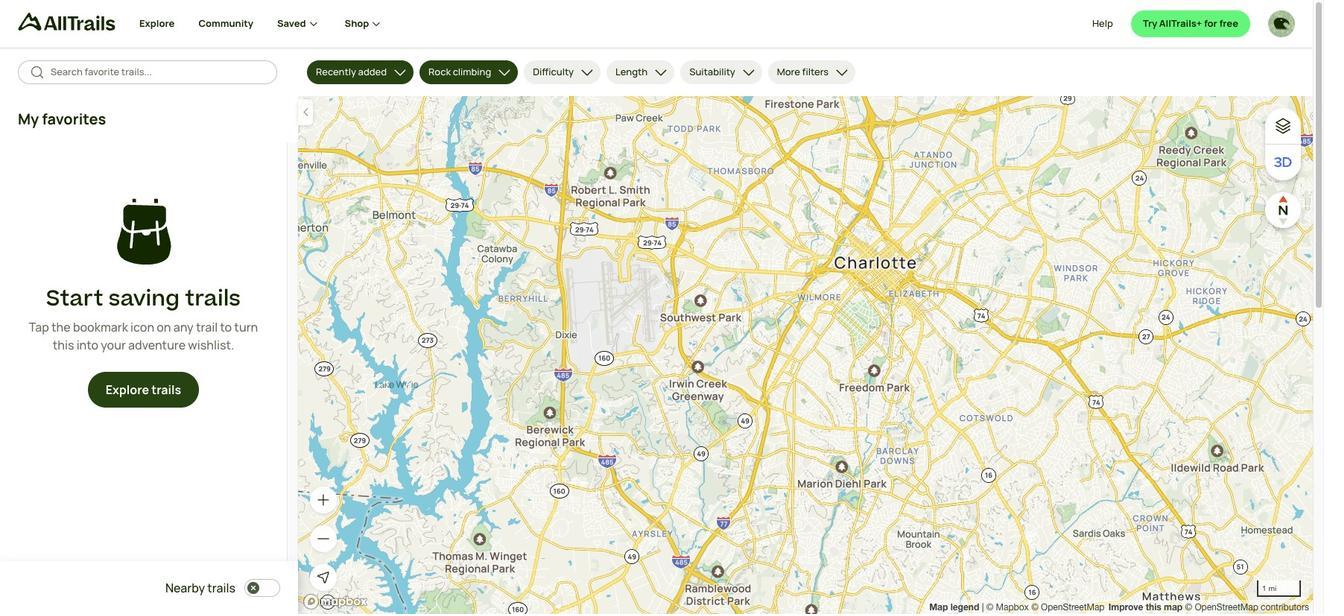 Task type: locate. For each thing, give the bounding box(es) containing it.
try alltrails+ for free link
[[1132, 10, 1251, 37]]

|
[[982, 602, 984, 613]]

suitability button
[[681, 60, 763, 84]]

trail
[[196, 319, 218, 336]]

improve this map link
[[1109, 602, 1183, 613]]

© right |
[[987, 602, 994, 613]]

help
[[1093, 17, 1114, 30]]

2 vertical spatial trails
[[207, 580, 236, 596]]

1 © from the left
[[987, 602, 994, 613]]

2 openstreetmap from the left
[[1196, 602, 1259, 613]]

1 horizontal spatial ©
[[1032, 602, 1039, 613]]

openstreetmap
[[1042, 602, 1105, 613], [1196, 602, 1259, 613]]

0 horizontal spatial openstreetmap
[[1042, 602, 1105, 613]]

recently
[[316, 65, 356, 78]]

Search favorite trails... field
[[51, 65, 265, 80]]

this down the on the left of the page
[[53, 337, 74, 354]]

dialog
[[0, 0, 1325, 614]]

trails
[[185, 283, 241, 315], [152, 382, 181, 398], [207, 580, 236, 596]]

help link
[[1093, 10, 1114, 37]]

explore trails
[[106, 382, 181, 398]]

explore inside button
[[106, 382, 149, 398]]

length button
[[607, 60, 675, 84]]

this inside start saving trails tap the bookmark icon on any trail to turn this into your adventure wishlist.
[[53, 337, 74, 354]]

saved link
[[277, 0, 321, 48]]

try
[[1144, 17, 1158, 30]]

openstreetmap right map
[[1196, 602, 1259, 613]]

any
[[174, 319, 194, 336]]

© right mapbox on the right bottom of page
[[1032, 602, 1039, 613]]

1 vertical spatial trails
[[152, 382, 181, 398]]

start
[[46, 283, 103, 315]]

more filters button
[[769, 60, 856, 84]]

trails up trail
[[185, 283, 241, 315]]

start saving trails tap the bookmark icon on any trail to turn this into your adventure wishlist.
[[29, 283, 258, 354]]

nearby
[[165, 580, 205, 596]]

© openstreetmap link
[[1032, 602, 1105, 613]]

1 vertical spatial explore
[[106, 382, 149, 398]]

zoom map out image
[[316, 532, 331, 547]]

adventure
[[128, 337, 186, 354]]

alltrails image
[[18, 13, 116, 31]]

0 horizontal spatial ©
[[987, 602, 994, 613]]

community link
[[199, 0, 254, 48]]

1 horizontal spatial openstreetmap
[[1196, 602, 1259, 613]]

tara image
[[1269, 10, 1296, 37]]

explore down your
[[106, 382, 149, 398]]

map
[[1165, 602, 1183, 613]]

list
[[930, 600, 1310, 614]]

this
[[53, 337, 74, 354], [1147, 602, 1162, 613]]

© mapbox link
[[987, 602, 1030, 613]]

0 vertical spatial this
[[53, 337, 74, 354]]

0 vertical spatial explore
[[139, 17, 175, 30]]

added
[[358, 65, 387, 78]]

shop button
[[345, 0, 384, 48]]

enable 3d map image
[[1275, 154, 1293, 171]]

suitability
[[690, 65, 736, 78]]

map region
[[298, 96, 1314, 614]]

mapbox
[[997, 602, 1030, 613]]

alltrails+
[[1160, 17, 1203, 30]]

0 vertical spatial trails
[[185, 283, 241, 315]]

nearby trails
[[165, 580, 236, 596]]

map
[[930, 602, 949, 613]]

2 horizontal spatial ©
[[1186, 602, 1193, 613]]

this left map
[[1147, 602, 1162, 613]]

explore
[[139, 17, 175, 30], [106, 382, 149, 398]]

0 horizontal spatial this
[[53, 337, 74, 354]]

trails inside button
[[152, 382, 181, 398]]

1 horizontal spatial this
[[1147, 602, 1162, 613]]

turn
[[234, 319, 258, 336]]

trails down "adventure"
[[152, 382, 181, 398]]

explore link
[[139, 0, 175, 48]]

explore for explore
[[139, 17, 175, 30]]

©
[[987, 602, 994, 613], [1032, 602, 1039, 613], [1186, 602, 1193, 613]]

try alltrails+ for free
[[1144, 17, 1239, 30]]

trails right nearby
[[207, 580, 236, 596]]

explore up search favorite trails... field
[[139, 17, 175, 30]]

© right map
[[1186, 602, 1193, 613]]

1 vertical spatial this
[[1147, 602, 1162, 613]]

saved
[[277, 17, 306, 30]]

rock
[[429, 65, 451, 78]]

map legend | © mapbox © openstreetmap improve this map © openstreetmap contributors
[[930, 602, 1310, 613]]

the
[[51, 319, 71, 336]]

explore for explore trails
[[106, 382, 149, 398]]

my favorites
[[18, 109, 106, 129]]

difficulty button
[[524, 60, 601, 84]]

your
[[101, 337, 126, 354]]

more
[[778, 65, 801, 78]]

openstreetmap left improve
[[1042, 602, 1105, 613]]

favorites
[[42, 109, 106, 129]]

shop link
[[345, 0, 384, 48]]

1 mi
[[1263, 584, 1277, 593]]



Task type: describe. For each thing, give the bounding box(es) containing it.
climbing
[[453, 65, 492, 78]]

list containing map legend
[[930, 600, 1310, 614]]

my
[[18, 109, 39, 129]]

contributors
[[1262, 602, 1310, 613]]

reset north and pitch image
[[1269, 195, 1299, 225]]

trails for explore trails
[[152, 382, 181, 398]]

icon
[[131, 319, 154, 336]]

improve
[[1109, 602, 1144, 613]]

shop
[[345, 17, 369, 30]]

into
[[77, 337, 99, 354]]

trails inside start saving trails tap the bookmark icon on any trail to turn this into your adventure wishlist.
[[185, 283, 241, 315]]

for
[[1205, 17, 1218, 30]]

saved button
[[277, 0, 345, 48]]

mi
[[1269, 584, 1277, 593]]

recently added button
[[307, 60, 414, 84]]

current location image
[[316, 570, 331, 585]]

saving
[[109, 283, 180, 315]]

difficulty
[[533, 65, 574, 78]]

community
[[199, 17, 254, 30]]

rock climbing
[[429, 65, 492, 78]]

1 openstreetmap from the left
[[1042, 602, 1105, 613]]

map legend link
[[930, 602, 982, 613]]

free
[[1220, 17, 1239, 30]]

tap
[[29, 319, 49, 336]]

filters
[[803, 65, 829, 78]]

trails for nearby trails
[[207, 580, 236, 596]]

map options image
[[1275, 117, 1293, 135]]

3 © from the left
[[1186, 602, 1193, 613]]

zoom map in image
[[316, 493, 331, 508]]

recently added
[[316, 65, 387, 78]]

legend
[[951, 602, 980, 613]]

on
[[157, 319, 171, 336]]

2 © from the left
[[1032, 602, 1039, 613]]

rock climbing button
[[420, 60, 518, 84]]

1
[[1263, 584, 1267, 593]]

alltrails link
[[18, 13, 139, 37]]

© openstreetmap contributors link
[[1186, 602, 1310, 613]]

bookmark
[[73, 319, 128, 336]]

close this dialog image
[[1274, 551, 1288, 566]]

to
[[220, 319, 232, 336]]

length
[[616, 65, 648, 78]]

more filters
[[778, 65, 829, 78]]

explore trails button
[[88, 372, 199, 408]]

wishlist.
[[188, 337, 234, 354]]



Task type: vqa. For each thing, say whether or not it's contained in the screenshot.
In in the the "top picks in denali national park and preserve"
no



